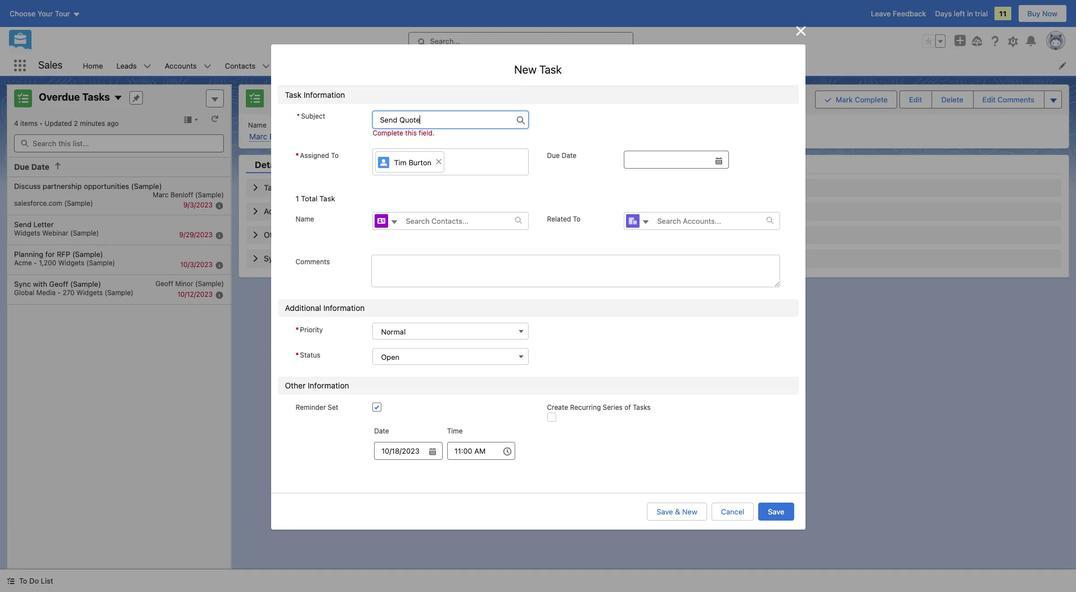 Task type: locate. For each thing, give the bounding box(es) containing it.
salesforce.com inside the select an item from this list to open it. list box
[[14, 199, 62, 207]]

0 vertical spatial -
[[34, 259, 37, 267]]

0 horizontal spatial due date
[[14, 162, 49, 172]]

benioff up details
[[270, 131, 296, 141]]

0 horizontal spatial save
[[657, 507, 673, 516]]

1 horizontal spatial edit
[[983, 95, 996, 104]]

0 horizontal spatial opportunities
[[84, 181, 129, 190]]

leave feedback link
[[871, 9, 926, 18]]

edit for edit
[[909, 95, 922, 104]]

task up the * subject
[[285, 90, 302, 100]]

days left in trial
[[935, 9, 988, 18]]

1 horizontal spatial due
[[547, 152, 560, 160]]

text default image up salesforce.com (sample)
[[54, 162, 62, 170]]

1 horizontal spatial benioff
[[270, 131, 296, 141]]

marc inside discuss partnership opportunities (sample) marc benioff (sample)
[[153, 190, 169, 199]]

contacts list item
[[218, 55, 277, 76]]

sales
[[38, 59, 63, 71]]

10/12/2023
[[177, 290, 213, 299]]

global media - 270 widgets (sample)
[[14, 288, 133, 297]]

leave feedback
[[871, 9, 926, 18]]

series
[[603, 403, 623, 412]]

Related To text field
[[651, 212, 767, 229]]

0 vertical spatial related
[[383, 121, 407, 129]]

1 vertical spatial due
[[14, 162, 29, 172]]

opportunities down search overdue tasks list view. search field
[[84, 181, 129, 190]]

1 horizontal spatial text default image
[[391, 218, 399, 226]]

0 vertical spatial comments
[[998, 95, 1035, 104]]

1 vertical spatial tasks
[[633, 403, 651, 412]]

benioff
[[270, 131, 296, 141], [170, 190, 193, 199]]

geoff
[[49, 279, 68, 288], [156, 279, 173, 288]]

widgets right 270
[[77, 288, 103, 297]]

0 vertical spatial partnership
[[311, 97, 368, 109]]

reminder
[[296, 403, 326, 412]]

1 horizontal spatial discuss
[[271, 97, 309, 109]]

complete left this
[[373, 129, 403, 137]]

in
[[967, 9, 973, 18]]

with
[[33, 279, 47, 288]]

task inside task discuss partnership opportunities (sample)
[[271, 88, 286, 97]]

1 horizontal spatial text default image
[[515, 217, 523, 225]]

-
[[34, 259, 37, 267], [57, 288, 61, 297]]

new right &
[[682, 507, 697, 516]]

edit inside button
[[909, 95, 922, 104]]

to right assigned
[[331, 152, 339, 160]]

1 horizontal spatial opportunities
[[370, 97, 435, 109]]

partnership
[[311, 97, 368, 109], [43, 181, 82, 190]]

partnership inside task discuss partnership opportunities (sample)
[[311, 97, 368, 109]]

1 vertical spatial date
[[31, 162, 49, 172]]

to for related to
[[573, 215, 581, 223]]

Search Overdue Tasks list view. search field
[[14, 134, 224, 152]]

marc
[[249, 131, 267, 141], [153, 190, 169, 199]]

1 vertical spatial related
[[310, 159, 341, 170]]

field.
[[419, 129, 435, 137]]

0 horizontal spatial related
[[310, 159, 341, 170]]

discuss up the * subject
[[271, 97, 309, 109]]

text default image for related to
[[767, 217, 774, 225]]

tim
[[394, 158, 407, 167]]

widgets right for
[[58, 259, 84, 267]]

1 horizontal spatial marc
[[249, 131, 267, 141]]

task up name marc benioff (sample)
[[271, 88, 286, 97]]

additional information
[[285, 303, 365, 313]]

acme - 1,200 widgets (sample)
[[14, 259, 115, 267]]

1 vertical spatial partnership
[[43, 181, 82, 190]]

task discuss partnership opportunities (sample)
[[271, 88, 482, 109]]

text default image for name
[[515, 217, 523, 225]]

reports link
[[526, 55, 566, 76]]

information for additional information
[[323, 303, 365, 313]]

to do list
[[19, 577, 53, 586]]

related for related to salesforce.com (sample)
[[383, 121, 407, 129]]

widgets up planning
[[14, 229, 40, 237]]

edit inside button
[[983, 95, 996, 104]]

text default image right accounts image
[[642, 218, 650, 226]]

1 horizontal spatial comments
[[998, 95, 1035, 104]]

1 vertical spatial list
[[239, 114, 1069, 148]]

benioff up 9/3/2023 on the top
[[170, 190, 193, 199]]

to up comments 'text box'
[[573, 215, 581, 223]]

related
[[383, 121, 407, 129], [310, 159, 341, 170], [547, 215, 571, 223]]

(sample) inside task discuss partnership opportunities (sample)
[[438, 97, 482, 109]]

list
[[76, 55, 1076, 76], [239, 114, 1069, 148]]

0 vertical spatial name
[[248, 121, 267, 129]]

tasks
[[82, 91, 110, 103], [633, 403, 651, 412]]

1 vertical spatial -
[[57, 288, 61, 297]]

1
[[296, 194, 299, 203]]

name marc benioff (sample)
[[248, 121, 331, 141]]

1 horizontal spatial geoff
[[156, 279, 173, 288]]

tasks right of
[[633, 403, 651, 412]]

salesforce.com inside related to salesforce.com (sample)
[[385, 131, 440, 141]]

of
[[625, 403, 631, 412]]

1 vertical spatial new
[[682, 507, 697, 516]]

partnership up salesforce.com (sample)
[[43, 181, 82, 190]]

2 vertical spatial date
[[374, 427, 389, 435]]

due date inside overdue tasks|tasks|list view element
[[14, 162, 49, 172]]

task
[[539, 63, 562, 76], [271, 88, 286, 97], [285, 90, 302, 100], [320, 194, 335, 203]]

0 horizontal spatial new
[[514, 63, 537, 76]]

due date
[[547, 152, 577, 160], [14, 162, 49, 172]]

1 save from the left
[[657, 507, 673, 516]]

0 vertical spatial discuss
[[271, 97, 309, 109]]

1 horizontal spatial complete
[[855, 95, 888, 104]]

0 vertical spatial marc
[[249, 131, 267, 141]]

edit for edit comments
[[983, 95, 996, 104]]

save inside save & new button
[[657, 507, 673, 516]]

* for priority
[[296, 326, 299, 334]]

1 geoff from the left
[[49, 279, 68, 288]]

text default image for name
[[391, 218, 399, 226]]

0 vertical spatial due
[[547, 152, 560, 160]]

0 horizontal spatial due
[[14, 162, 29, 172]]

0 vertical spatial date
[[562, 152, 577, 160]]

0 vertical spatial salesforce.com
[[385, 131, 440, 141]]

0 vertical spatial complete
[[855, 95, 888, 104]]

delete button
[[932, 91, 973, 108]]

tasks up minutes
[[82, 91, 110, 103]]

related up 1 total task
[[310, 159, 341, 170]]

edit right delete
[[983, 95, 996, 104]]

name for name
[[296, 215, 314, 223]]

opportunities
[[370, 97, 435, 109], [84, 181, 129, 190]]

Date text field
[[374, 442, 443, 460]]

updated
[[45, 119, 72, 128]]

information for other information
[[308, 381, 349, 390]]

select list display image
[[179, 110, 204, 128]]

1 vertical spatial salesforce.com
[[14, 199, 62, 207]]

2 vertical spatial information
[[308, 381, 349, 390]]

text default image inside to do list 'button'
[[7, 577, 15, 585]]

- left 270
[[57, 288, 61, 297]]

complete right the mark
[[855, 95, 888, 104]]

edit
[[909, 95, 922, 104], [983, 95, 996, 104]]

1 horizontal spatial name
[[296, 215, 314, 223]]

0 vertical spatial opportunities
[[370, 97, 435, 109]]

name down total
[[296, 215, 314, 223]]

1 vertical spatial opportunities
[[84, 181, 129, 190]]

details
[[255, 159, 285, 170]]

geoff right "with"
[[49, 279, 68, 288]]

discuss
[[271, 97, 309, 109], [14, 181, 41, 190]]

to left field.
[[409, 121, 417, 129]]

leads link
[[110, 55, 144, 76]]

related left field.
[[383, 121, 407, 129]]

information up set
[[308, 381, 349, 390]]

partnership up subject
[[311, 97, 368, 109]]

0 horizontal spatial name
[[248, 121, 267, 129]]

save inside save "button"
[[768, 507, 785, 516]]

save for save & new
[[657, 507, 673, 516]]

2 vertical spatial widgets
[[77, 288, 103, 297]]

0 horizontal spatial text default image
[[7, 577, 15, 585]]

1 vertical spatial information
[[323, 303, 365, 313]]

edit left delete button
[[909, 95, 922, 104]]

save left &
[[657, 507, 673, 516]]

save
[[657, 507, 673, 516], [768, 507, 785, 516]]

related up comments 'text box'
[[547, 215, 571, 223]]

days
[[935, 9, 952, 18]]

new
[[514, 63, 537, 76], [682, 507, 697, 516]]

* left subject
[[297, 112, 300, 121]]

global
[[14, 288, 34, 297]]

name
[[248, 121, 267, 129], [296, 215, 314, 223]]

0 vertical spatial information
[[304, 90, 345, 100]]

* left assigned
[[296, 152, 299, 160]]

mark complete
[[836, 95, 888, 104]]

opportunities inside task discuss partnership opportunities (sample)
[[370, 97, 435, 109]]

information up subject
[[304, 90, 345, 100]]

information right the additional
[[323, 303, 365, 313]]

inverse image
[[794, 24, 808, 38]]

2 horizontal spatial text default image
[[767, 217, 774, 225]]

tim burton
[[394, 158, 432, 167]]

1,200
[[39, 259, 56, 267]]

1 vertical spatial discuss
[[14, 181, 41, 190]]

1 edit from the left
[[909, 95, 922, 104]]

0 horizontal spatial benioff
[[170, 190, 193, 199]]

0 horizontal spatial comments
[[296, 258, 330, 266]]

1 total task
[[296, 194, 335, 203]]

leads list item
[[110, 55, 158, 76]]

- left 1,200
[[34, 259, 37, 267]]

information
[[304, 90, 345, 100], [323, 303, 365, 313], [308, 381, 349, 390]]

send letter
[[14, 220, 54, 229]]

1 vertical spatial due date
[[14, 162, 49, 172]]

date
[[562, 152, 577, 160], [31, 162, 49, 172], [374, 427, 389, 435]]

1 vertical spatial marc
[[153, 190, 169, 199]]

2 horizontal spatial date
[[562, 152, 577, 160]]

0 horizontal spatial salesforce.com
[[14, 199, 62, 207]]

new down the search... button
[[514, 63, 537, 76]]

0 horizontal spatial marc
[[153, 190, 169, 199]]

other
[[285, 381, 306, 390]]

0 vertical spatial group
[[922, 34, 946, 48]]

edit button
[[900, 91, 931, 108]]

discuss up salesforce.com (sample)
[[14, 181, 41, 190]]

cancel button
[[712, 503, 754, 521]]

name inside name marc benioff (sample)
[[248, 121, 267, 129]]

1 vertical spatial name
[[296, 215, 314, 223]]

* left status
[[296, 351, 299, 360]]

to for related to salesforce.com (sample)
[[409, 121, 417, 129]]

feedback
[[893, 9, 926, 18]]

widgets
[[14, 229, 40, 237], [58, 259, 84, 267], [77, 288, 103, 297]]

0 vertical spatial tasks
[[82, 91, 110, 103]]

0 horizontal spatial geoff
[[49, 279, 68, 288]]

0 horizontal spatial tasks
[[82, 91, 110, 103]]

complete this field.
[[373, 129, 435, 137]]

group
[[922, 34, 946, 48], [815, 89, 1062, 109]]

name up marc benioff (sample) link
[[248, 121, 267, 129]]

0 vertical spatial new
[[514, 63, 537, 76]]

270
[[63, 288, 75, 297]]

2 horizontal spatial related
[[547, 215, 571, 223]]

related to
[[547, 215, 581, 223]]

text default image
[[54, 162, 62, 170], [391, 218, 399, 226], [642, 218, 650, 226]]

save right cancel 'button'
[[768, 507, 785, 516]]

text default image right contacts image
[[391, 218, 399, 226]]

0 horizontal spatial complete
[[373, 129, 403, 137]]

2 geoff from the left
[[156, 279, 173, 288]]

1 horizontal spatial new
[[682, 507, 697, 516]]

partnership inside discuss partnership opportunities (sample) marc benioff (sample)
[[43, 181, 82, 190]]

0 vertical spatial due date
[[547, 152, 577, 160]]

* for status
[[296, 351, 299, 360]]

1 horizontal spatial partnership
[[311, 97, 368, 109]]

0 vertical spatial list
[[76, 55, 1076, 76]]

opportunities up 'complete this field.'
[[370, 97, 435, 109]]

1 horizontal spatial save
[[768, 507, 785, 516]]

create recurring series of tasks
[[547, 403, 651, 412]]

0 horizontal spatial partnership
[[43, 181, 82, 190]]

0 horizontal spatial discuss
[[14, 181, 41, 190]]

None search field
[[14, 134, 224, 152]]

1 vertical spatial benioff
[[170, 190, 193, 199]]

0 horizontal spatial -
[[34, 259, 37, 267]]

1 vertical spatial comments
[[296, 258, 330, 266]]

comments
[[998, 95, 1035, 104], [296, 258, 330, 266]]

2 save from the left
[[768, 507, 785, 516]]

buy now button
[[1018, 5, 1067, 23]]

1 vertical spatial group
[[815, 89, 1062, 109]]

text default image
[[515, 217, 523, 225], [767, 217, 774, 225], [7, 577, 15, 585]]

benioff inside discuss partnership opportunities (sample) marc benioff (sample)
[[170, 190, 193, 199]]

to inside 'button'
[[19, 577, 27, 586]]

0 horizontal spatial edit
[[909, 95, 922, 104]]

1 horizontal spatial related
[[383, 121, 407, 129]]

to left "do"
[[19, 577, 27, 586]]

related inside related to salesforce.com (sample)
[[383, 121, 407, 129]]

complete
[[855, 95, 888, 104], [373, 129, 403, 137]]

1 horizontal spatial due date
[[547, 152, 577, 160]]

1 horizontal spatial salesforce.com
[[385, 131, 440, 141]]

None text field
[[373, 111, 529, 129], [624, 151, 729, 169], [373, 111, 529, 129], [624, 151, 729, 169]]

trial
[[975, 9, 988, 18]]

2 vertical spatial related
[[547, 215, 571, 223]]

time
[[447, 427, 463, 435]]

media
[[36, 288, 56, 297]]

related inside "link"
[[310, 159, 341, 170]]

other information
[[285, 381, 349, 390]]

2 horizontal spatial text default image
[[642, 218, 650, 226]]

0 vertical spatial benioff
[[270, 131, 296, 141]]

to inside related to salesforce.com (sample)
[[409, 121, 417, 129]]

related for related to
[[547, 215, 571, 223]]

1 horizontal spatial date
[[374, 427, 389, 435]]

2 edit from the left
[[983, 95, 996, 104]]

0 horizontal spatial date
[[31, 162, 49, 172]]

* left priority
[[296, 326, 299, 334]]

geoff left minor
[[156, 279, 173, 288]]

marc inside name marc benioff (sample)
[[249, 131, 267, 141]]



Task type: vqa. For each thing, say whether or not it's contained in the screenshot.
39
no



Task type: describe. For each thing, give the bounding box(es) containing it.
1 horizontal spatial tasks
[[633, 403, 651, 412]]

geoff minor (sample)
[[156, 279, 224, 288]]

mark complete button
[[815, 90, 897, 108]]

overdue
[[39, 91, 80, 103]]

list
[[41, 577, 53, 586]]

widgets webinar (sample)
[[14, 229, 99, 237]]

Comments text field
[[371, 255, 781, 288]]

search...
[[430, 37, 460, 46]]

4
[[14, 119, 18, 128]]

leave
[[871, 9, 891, 18]]

for
[[45, 250, 55, 259]]

letter
[[34, 220, 54, 229]]

related link
[[301, 159, 350, 173]]

items
[[20, 119, 38, 128]]

new inside button
[[682, 507, 697, 516]]

planning for rfp (sample)
[[14, 250, 103, 259]]

contacts
[[225, 61, 256, 70]]

leads
[[116, 61, 137, 70]]

create
[[547, 403, 568, 412]]

buy
[[1028, 9, 1041, 18]]

discuss inside discuss partnership opportunities (sample) marc benioff (sample)
[[14, 181, 41, 190]]

opportunities inside discuss partnership opportunities (sample) marc benioff (sample)
[[84, 181, 129, 190]]

save & new button
[[647, 503, 707, 521]]

task right total
[[320, 194, 335, 203]]

save for save
[[768, 507, 785, 516]]

additional
[[285, 303, 321, 313]]

Time text field
[[447, 442, 516, 460]]

save button
[[759, 503, 794, 521]]

overdue tasks
[[39, 91, 110, 103]]

9/3/2023
[[183, 201, 213, 209]]

priority
[[300, 326, 323, 334]]

Create Recurring Series of Tasks checkbox
[[547, 413, 556, 422]]

sync
[[14, 279, 31, 288]]

1 vertical spatial widgets
[[58, 259, 84, 267]]

4 items • updated 2 minutes ago
[[14, 119, 119, 128]]

(sample) inside related to salesforce.com (sample)
[[442, 131, 475, 141]]

2
[[74, 119, 78, 128]]

reports
[[533, 61, 560, 70]]

group containing mark complete
[[815, 89, 1062, 109]]

related to salesforce.com (sample)
[[383, 121, 475, 141]]

delete
[[941, 95, 964, 104]]

10/3/2023
[[180, 260, 213, 269]]

accounts link
[[158, 55, 203, 76]]

salesforce.com (sample)
[[14, 199, 93, 207]]

to do list button
[[0, 570, 60, 592]]

do
[[29, 577, 39, 586]]

11
[[999, 9, 1007, 18]]

(sample) inside name marc benioff (sample)
[[298, 131, 331, 141]]

sync with geoff (sample)
[[14, 279, 101, 288]]

0 horizontal spatial text default image
[[54, 162, 62, 170]]

tim burton link
[[375, 152, 444, 173]]

comments inside edit comments button
[[998, 95, 1035, 104]]

normal
[[381, 327, 406, 336]]

accounts
[[165, 61, 197, 70]]

information for task information
[[304, 90, 345, 100]]

rfp
[[57, 250, 70, 259]]

related for related
[[310, 159, 341, 170]]

home
[[83, 61, 103, 70]]

1 horizontal spatial -
[[57, 288, 61, 297]]

recurring
[[570, 403, 601, 412]]

to for assigned to
[[331, 152, 339, 160]]

assigned
[[300, 152, 329, 160]]

9/29/2023
[[179, 230, 213, 239]]

save & new
[[657, 507, 697, 516]]

contacts image
[[375, 214, 388, 228]]

mark
[[836, 95, 853, 104]]

discuss partnership opportunities (sample) marc benioff (sample)
[[14, 181, 224, 199]]

name for name marc benioff (sample)
[[248, 121, 267, 129]]

subject
[[301, 112, 325, 121]]

date inside overdue tasks|tasks|list view element
[[31, 162, 49, 172]]

none search field inside overdue tasks|tasks|list view element
[[14, 134, 224, 152]]

accounts image
[[626, 214, 640, 228]]

list containing home
[[76, 55, 1076, 76]]

discuss inside task discuss partnership opportunities (sample)
[[271, 97, 309, 109]]

acme
[[14, 259, 32, 267]]

benioff inside name marc benioff (sample)
[[270, 131, 296, 141]]

text default image for related to
[[642, 218, 650, 226]]

open
[[381, 353, 399, 362]]

list containing marc benioff (sample)
[[239, 114, 1069, 148]]

complete inside button
[[855, 95, 888, 104]]

overdue tasks|tasks|list view element
[[7, 84, 231, 570]]

* for assigned to
[[296, 152, 299, 160]]

salesforce.com (sample) link
[[385, 131, 475, 141]]

assigned to
[[300, 152, 339, 160]]

burton
[[409, 158, 432, 167]]

open button
[[373, 348, 529, 365]]

details link
[[246, 159, 294, 173]]

select an item from this list to open it. list box
[[7, 177, 231, 305]]

&
[[675, 507, 680, 516]]

home link
[[76, 55, 110, 76]]

overdue tasks status
[[14, 119, 45, 128]]

minutes
[[80, 119, 105, 128]]

contacts link
[[218, 55, 262, 76]]

* subject
[[297, 112, 325, 121]]

normal button
[[373, 323, 529, 340]]

task down the search... button
[[539, 63, 562, 76]]

cancel
[[721, 507, 745, 516]]

Name text field
[[399, 212, 515, 229]]

this
[[405, 129, 417, 137]]

1 vertical spatial complete
[[373, 129, 403, 137]]

0 vertical spatial widgets
[[14, 229, 40, 237]]

•
[[40, 119, 43, 128]]

accounts list item
[[158, 55, 218, 76]]

date group
[[374, 421, 443, 460]]

date inside group
[[374, 427, 389, 435]]

ago
[[107, 119, 119, 128]]

search... button
[[408, 32, 633, 50]]

planning
[[14, 250, 43, 259]]

send
[[14, 220, 31, 229]]

edit comments
[[983, 95, 1035, 104]]

buy now
[[1028, 9, 1058, 18]]



